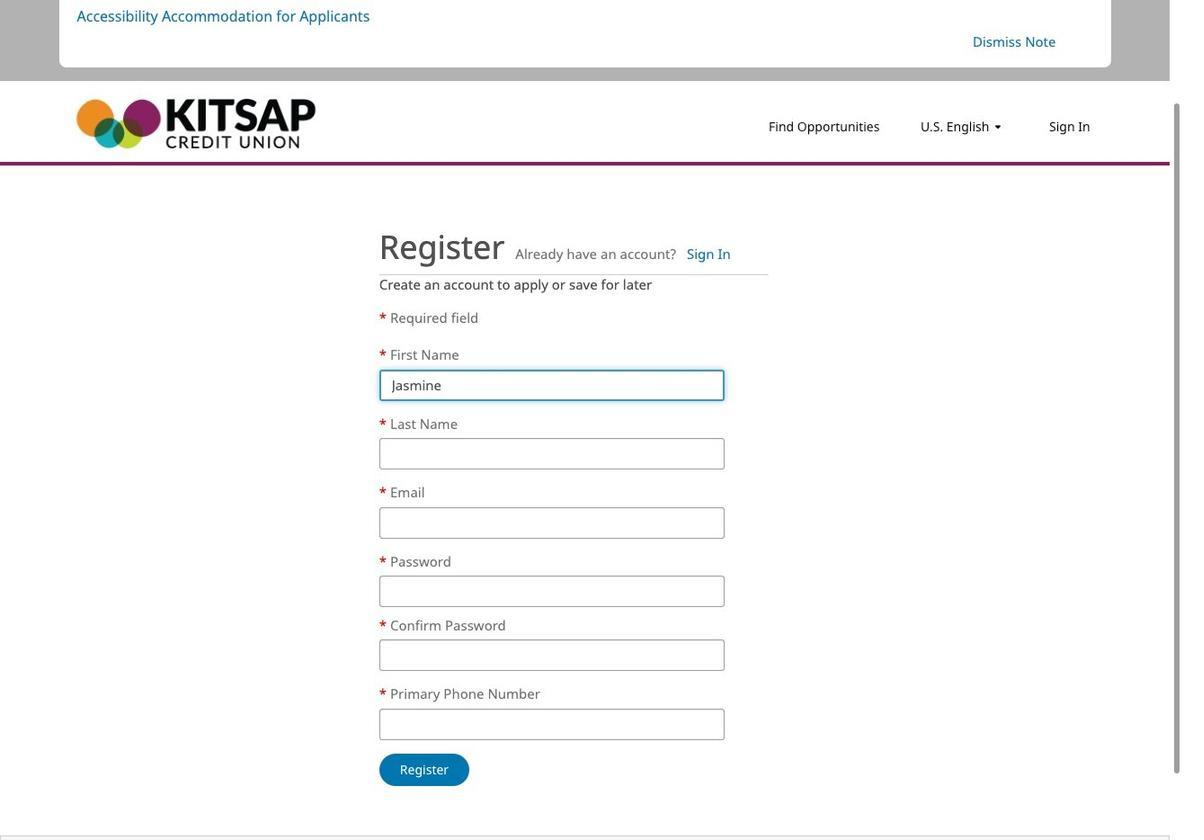 Task type: vqa. For each thing, say whether or not it's contained in the screenshot.
Hallmark image at the top
no



Task type: locate. For each thing, give the bounding box(es) containing it.
None text field
[[379, 438, 725, 470]]

None text field
[[379, 369, 725, 401]]

kcu image
[[59, 94, 329, 152]]

None password field
[[379, 576, 725, 607], [379, 640, 725, 671], [379, 576, 725, 607], [379, 640, 725, 671]]

None email field
[[379, 507, 725, 538]]

None telephone field
[[379, 709, 725, 740]]

inner image
[[990, 118, 1008, 136]]



